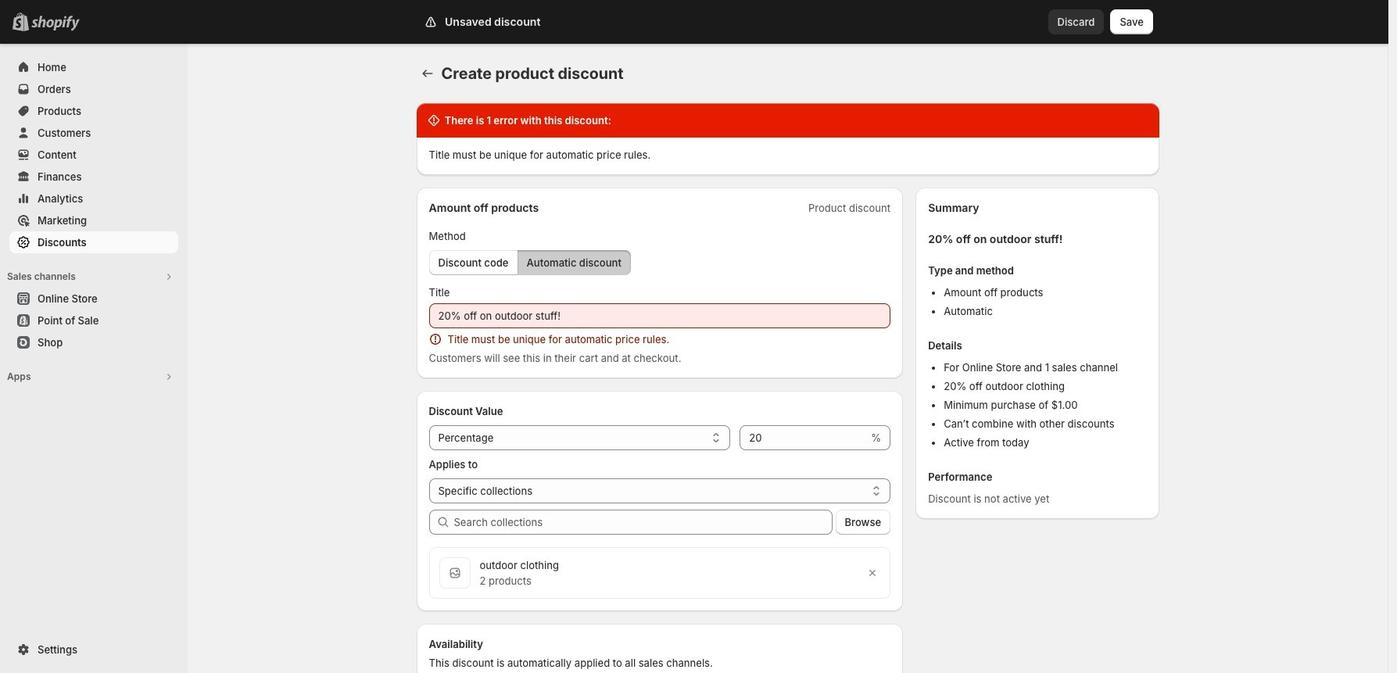 Task type: locate. For each thing, give the bounding box(es) containing it.
shopify image
[[31, 16, 80, 31]]

Search collections text field
[[454, 510, 833, 535]]

None text field
[[429, 304, 891, 329]]

None text field
[[740, 426, 869, 451]]



Task type: vqa. For each thing, say whether or not it's contained in the screenshot.
the Search collections 'TEXT BOX'
yes



